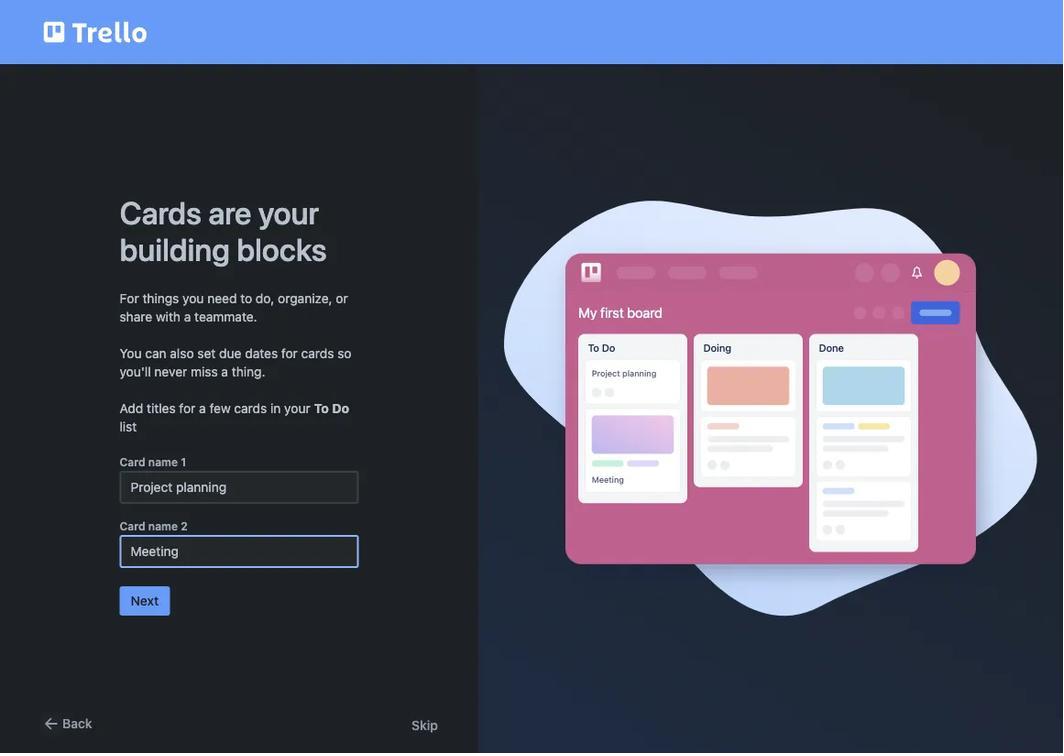Task type: describe. For each thing, give the bounding box(es) containing it.
things
[[142, 291, 179, 306]]

titles
[[147, 401, 176, 416]]

back button
[[40, 713, 92, 735]]

for inside you can also set due dates for cards so you'll never miss a thing.
[[281, 346, 298, 361]]

planning
[[622, 368, 657, 378]]

meeting
[[592, 475, 624, 484]]

card name 1
[[120, 455, 186, 468]]

so
[[338, 346, 352, 361]]

share
[[120, 309, 152, 324]]

next
[[131, 593, 159, 609]]

set
[[197, 346, 216, 361]]

also
[[170, 346, 194, 361]]

0 vertical spatial to
[[588, 342, 599, 354]]

0 vertical spatial do
[[602, 342, 615, 354]]

card name 2
[[120, 520, 188, 532]]

my
[[578, 304, 597, 321]]

for things you need to do, organize, or share with a teammate.
[[120, 291, 348, 324]]

to
[[240, 291, 252, 306]]

are
[[208, 194, 252, 231]]

miss
[[191, 364, 218, 379]]

you
[[183, 291, 204, 306]]

card for card name 1
[[120, 455, 145, 468]]

back
[[62, 716, 92, 731]]

next button
[[120, 587, 170, 616]]

0 vertical spatial trello image
[[40, 11, 150, 53]]

cards
[[120, 194, 202, 231]]

with
[[156, 309, 181, 324]]

board
[[627, 304, 663, 321]]

for inside the add titles for a few cards in your to do list
[[179, 401, 196, 416]]

to inside the add titles for a few cards in your to do list
[[314, 401, 329, 416]]

to do
[[588, 342, 615, 354]]

1
[[181, 455, 186, 468]]



Task type: locate. For each thing, give the bounding box(es) containing it.
name left 1
[[148, 455, 178, 468]]

a
[[184, 309, 191, 324], [221, 364, 228, 379], [199, 401, 206, 416]]

add titles for a few cards in your to do list
[[120, 401, 349, 434]]

do down so
[[332, 401, 349, 416]]

cards inside you can also set due dates for cards so you'll never miss a thing.
[[301, 346, 334, 361]]

a inside you can also set due dates for cards so you'll never miss a thing.
[[221, 364, 228, 379]]

0 vertical spatial name
[[148, 455, 178, 468]]

your right are on the left top of page
[[258, 194, 319, 231]]

do,
[[256, 291, 274, 306]]

2
[[181, 520, 188, 532]]

skip button
[[412, 717, 438, 735]]

name
[[148, 455, 178, 468], [148, 520, 178, 532]]

you'll
[[120, 364, 151, 379]]

1 horizontal spatial do
[[602, 342, 615, 354]]

teammate.
[[194, 309, 257, 324]]

building
[[120, 231, 230, 268]]

1 vertical spatial for
[[179, 401, 196, 416]]

0 horizontal spatial cards
[[234, 401, 267, 416]]

never
[[154, 364, 187, 379]]

can
[[145, 346, 166, 361]]

Card name 2 text field
[[120, 535, 359, 568]]

project planning
[[592, 368, 657, 378]]

dates
[[245, 346, 278, 361]]

to right "in"
[[314, 401, 329, 416]]

0 vertical spatial card
[[120, 455, 145, 468]]

1 vertical spatial do
[[332, 401, 349, 416]]

your
[[258, 194, 319, 231], [284, 401, 310, 416]]

you can also set due dates for cards so you'll never miss a thing.
[[120, 346, 352, 379]]

card
[[120, 455, 145, 468], [120, 520, 145, 532]]

for
[[120, 291, 139, 306]]

your inside cards are your building blocks
[[258, 194, 319, 231]]

0 horizontal spatial trello image
[[40, 11, 150, 53]]

do up project
[[602, 342, 615, 354]]

cards are your building blocks
[[120, 194, 327, 268]]

name for 1
[[148, 455, 178, 468]]

thing.
[[232, 364, 265, 379]]

1 horizontal spatial to
[[588, 342, 599, 354]]

due
[[219, 346, 241, 361]]

Card name 1 text field
[[120, 471, 359, 504]]

cards
[[301, 346, 334, 361], [234, 401, 267, 416]]

0 vertical spatial a
[[184, 309, 191, 324]]

card left 2
[[120, 520, 145, 532]]

1 vertical spatial a
[[221, 364, 228, 379]]

card down list
[[120, 455, 145, 468]]

for
[[281, 346, 298, 361], [179, 401, 196, 416]]

in
[[270, 401, 281, 416]]

your right "in"
[[284, 401, 310, 416]]

cards left so
[[301, 346, 334, 361]]

few
[[209, 401, 231, 416]]

to up project
[[588, 342, 599, 354]]

1 horizontal spatial for
[[281, 346, 298, 361]]

1 horizontal spatial a
[[199, 401, 206, 416]]

2 card from the top
[[120, 520, 145, 532]]

1 name from the top
[[148, 455, 178, 468]]

trello image
[[40, 11, 150, 53], [578, 260, 604, 285]]

0 horizontal spatial a
[[184, 309, 191, 324]]

1 vertical spatial cards
[[234, 401, 267, 416]]

a inside for things you need to do, organize, or share with a teammate.
[[184, 309, 191, 324]]

2 name from the top
[[148, 520, 178, 532]]

for right titles
[[179, 401, 196, 416]]

1 vertical spatial name
[[148, 520, 178, 532]]

1 horizontal spatial cards
[[301, 346, 334, 361]]

project
[[592, 368, 620, 378]]

0 horizontal spatial for
[[179, 401, 196, 416]]

to
[[588, 342, 599, 354], [314, 401, 329, 416]]

a down due
[[221, 364, 228, 379]]

name left 2
[[148, 520, 178, 532]]

skip
[[412, 718, 438, 733]]

card for card name 2
[[120, 520, 145, 532]]

a inside the add titles for a few cards in your to do list
[[199, 401, 206, 416]]

do
[[602, 342, 615, 354], [332, 401, 349, 416]]

a left the few
[[199, 401, 206, 416]]

list
[[120, 419, 137, 434]]

1 vertical spatial trello image
[[578, 260, 604, 285]]

done
[[819, 342, 844, 354]]

1 vertical spatial card
[[120, 520, 145, 532]]

0 horizontal spatial to
[[314, 401, 329, 416]]

need
[[207, 291, 237, 306]]

cards left "in"
[[234, 401, 267, 416]]

my first board
[[578, 304, 663, 321]]

0 vertical spatial your
[[258, 194, 319, 231]]

1 card from the top
[[120, 455, 145, 468]]

blocks
[[237, 231, 327, 268]]

first
[[600, 304, 624, 321]]

0 vertical spatial cards
[[301, 346, 334, 361]]

name for 2
[[148, 520, 178, 532]]

your inside the add titles for a few cards in your to do list
[[284, 401, 310, 416]]

1 vertical spatial to
[[314, 401, 329, 416]]

1 horizontal spatial trello image
[[578, 260, 604, 285]]

for right dates
[[281, 346, 298, 361]]

2 vertical spatial a
[[199, 401, 206, 416]]

do inside the add titles for a few cards in your to do list
[[332, 401, 349, 416]]

2 horizontal spatial a
[[221, 364, 228, 379]]

you
[[120, 346, 142, 361]]

doing
[[703, 342, 731, 354]]

cards inside the add titles for a few cards in your to do list
[[234, 401, 267, 416]]

add
[[120, 401, 143, 416]]

organize,
[[278, 291, 332, 306]]

or
[[336, 291, 348, 306]]

1 vertical spatial your
[[284, 401, 310, 416]]

0 vertical spatial for
[[281, 346, 298, 361]]

0 horizontal spatial do
[[332, 401, 349, 416]]

a down you
[[184, 309, 191, 324]]



Task type: vqa. For each thing, say whether or not it's contained in the screenshot.
ADD
yes



